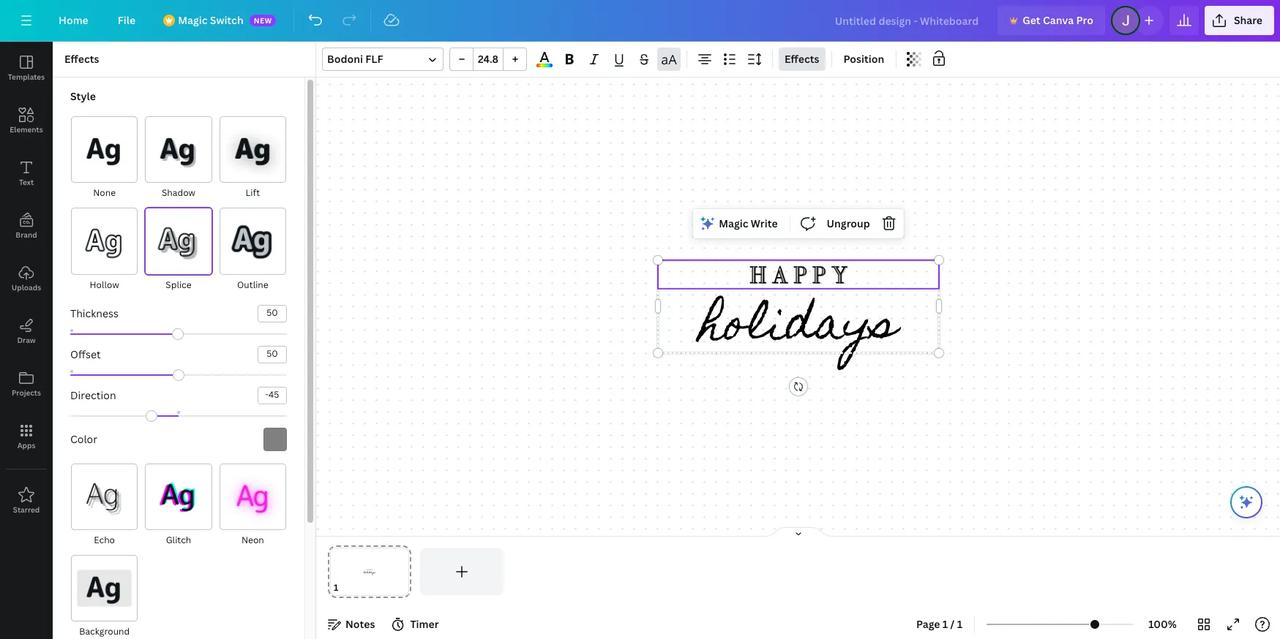 Task type: vqa. For each thing, say whether or not it's contained in the screenshot.
None on the top of page
yes



Task type: describe. For each thing, give the bounding box(es) containing it.
lift button
[[219, 116, 287, 202]]

glitch
[[166, 534, 191, 547]]

splice button
[[144, 207, 213, 293]]

1 1 from the left
[[943, 618, 948, 632]]

glitch button
[[144, 463, 213, 549]]

ungroup button
[[821, 212, 876, 235]]

brand button
[[0, 200, 53, 253]]

text
[[19, 177, 34, 187]]

magic for magic write
[[719, 216, 749, 230]]

brand
[[16, 230, 37, 240]]

color
[[70, 432, 97, 446]]

page
[[917, 618, 940, 632]]

effects inside dropdown button
[[785, 52, 820, 66]]

elements button
[[0, 94, 53, 147]]

hollow
[[90, 279, 119, 291]]

none
[[93, 187, 116, 199]]

timer
[[410, 618, 439, 632]]

starred button
[[0, 475, 53, 528]]

outline
[[237, 279, 268, 291]]

notes
[[346, 618, 375, 632]]

outline button
[[219, 207, 287, 293]]

get canva pro
[[1023, 13, 1094, 27]]

magic write
[[719, 216, 778, 230]]

shadow button
[[144, 116, 213, 202]]

apps button
[[0, 411, 53, 463]]

starred
[[13, 505, 40, 515]]

color range image
[[537, 64, 553, 67]]

echo button
[[70, 463, 139, 549]]

splice
[[166, 279, 192, 291]]

style
[[70, 89, 96, 103]]

position
[[844, 52, 885, 66]]

hollow button
[[70, 207, 139, 293]]

position button
[[838, 48, 890, 71]]

home link
[[47, 6, 100, 35]]

notes button
[[322, 614, 381, 637]]

thickness
[[70, 307, 119, 320]]

Thickness text field
[[258, 306, 286, 322]]

1 effects from the left
[[64, 52, 99, 66]]

style element
[[64, 89, 287, 640]]

magic switch
[[178, 13, 244, 27]]

switch
[[210, 13, 244, 27]]

Design title text field
[[823, 6, 992, 35]]

echo
[[94, 534, 115, 547]]

main menu bar
[[0, 0, 1281, 42]]

neon button
[[219, 463, 287, 549]]

bodoni flf
[[327, 52, 383, 66]]

pro
[[1077, 13, 1094, 27]]



Task type: locate. For each thing, give the bounding box(es) containing it.
magic left write
[[719, 216, 749, 230]]

1 horizontal spatial effects
[[785, 52, 820, 66]]

effects button
[[779, 48, 826, 71]]

magic inside "main" menu bar
[[178, 13, 208, 27]]

canva
[[1043, 13, 1074, 27]]

templates
[[8, 72, 45, 82]]

shadow
[[162, 187, 195, 199]]

hide pages image
[[763, 527, 834, 539]]

0 horizontal spatial magic
[[178, 13, 208, 27]]

direction
[[70, 389, 116, 402]]

0 horizontal spatial effects
[[64, 52, 99, 66]]

0 horizontal spatial 1
[[943, 618, 948, 632]]

elements
[[10, 124, 43, 135]]

page 1 / 1
[[917, 618, 963, 632]]

share button
[[1205, 6, 1275, 35]]

home
[[59, 13, 88, 27]]

2 1 from the left
[[957, 618, 963, 632]]

happy
[[750, 261, 853, 288]]

flf
[[366, 52, 383, 66]]

projects button
[[0, 358, 53, 411]]

Direction text field
[[258, 388, 286, 404]]

get
[[1023, 13, 1041, 27]]

Page title text field
[[345, 581, 351, 596]]

get canva pro button
[[998, 6, 1105, 35]]

offset
[[70, 348, 101, 361]]

ungroup
[[827, 216, 870, 230]]

lift
[[246, 187, 260, 199]]

text button
[[0, 147, 53, 200]]

group
[[450, 48, 527, 71]]

– – number field
[[478, 52, 499, 66]]

2 effects from the left
[[785, 52, 820, 66]]

neon
[[242, 535, 264, 547]]

magic
[[178, 13, 208, 27], [719, 216, 749, 230]]

magic write button
[[696, 212, 784, 235]]

uploads
[[12, 283, 41, 293]]

magic left switch
[[178, 13, 208, 27]]

bodoni
[[327, 52, 363, 66]]

new
[[254, 15, 272, 26]]

file button
[[106, 6, 147, 35]]

effects left position
[[785, 52, 820, 66]]

100%
[[1149, 618, 1177, 632]]

1 right /
[[957, 618, 963, 632]]

effects up style
[[64, 52, 99, 66]]

uploads button
[[0, 253, 53, 305]]

1
[[943, 618, 948, 632], [957, 618, 963, 632]]

page 1 image
[[328, 549, 411, 596]]

templates button
[[0, 42, 53, 94]]

Offset text field
[[258, 347, 286, 363]]

canva assistant image
[[1238, 494, 1256, 512]]

1 vertical spatial magic
[[719, 216, 749, 230]]

file
[[118, 13, 136, 27]]

0 vertical spatial magic
[[178, 13, 208, 27]]

/
[[951, 618, 955, 632]]

magic inside button
[[719, 216, 749, 230]]

share
[[1234, 13, 1263, 27]]

magic for magic switch
[[178, 13, 208, 27]]

holidays
[[700, 281, 897, 374]]

apps
[[17, 441, 35, 451]]

1 horizontal spatial magic
[[719, 216, 749, 230]]

background
[[79, 626, 130, 639]]

1 horizontal spatial 1
[[957, 618, 963, 632]]

100% button
[[1139, 614, 1187, 637]]

#808080 image
[[264, 428, 287, 452], [264, 428, 287, 452]]

draw button
[[0, 305, 53, 358]]

draw
[[17, 335, 36, 346]]

side panel tab list
[[0, 42, 53, 528]]

1 left /
[[943, 618, 948, 632]]

projects
[[12, 388, 41, 398]]

bodoni flf button
[[322, 48, 444, 71]]

none button
[[70, 116, 139, 202]]

effects
[[64, 52, 99, 66], [785, 52, 820, 66]]

timer button
[[387, 614, 445, 637]]

write
[[751, 216, 778, 230]]

background button
[[70, 555, 139, 640]]



